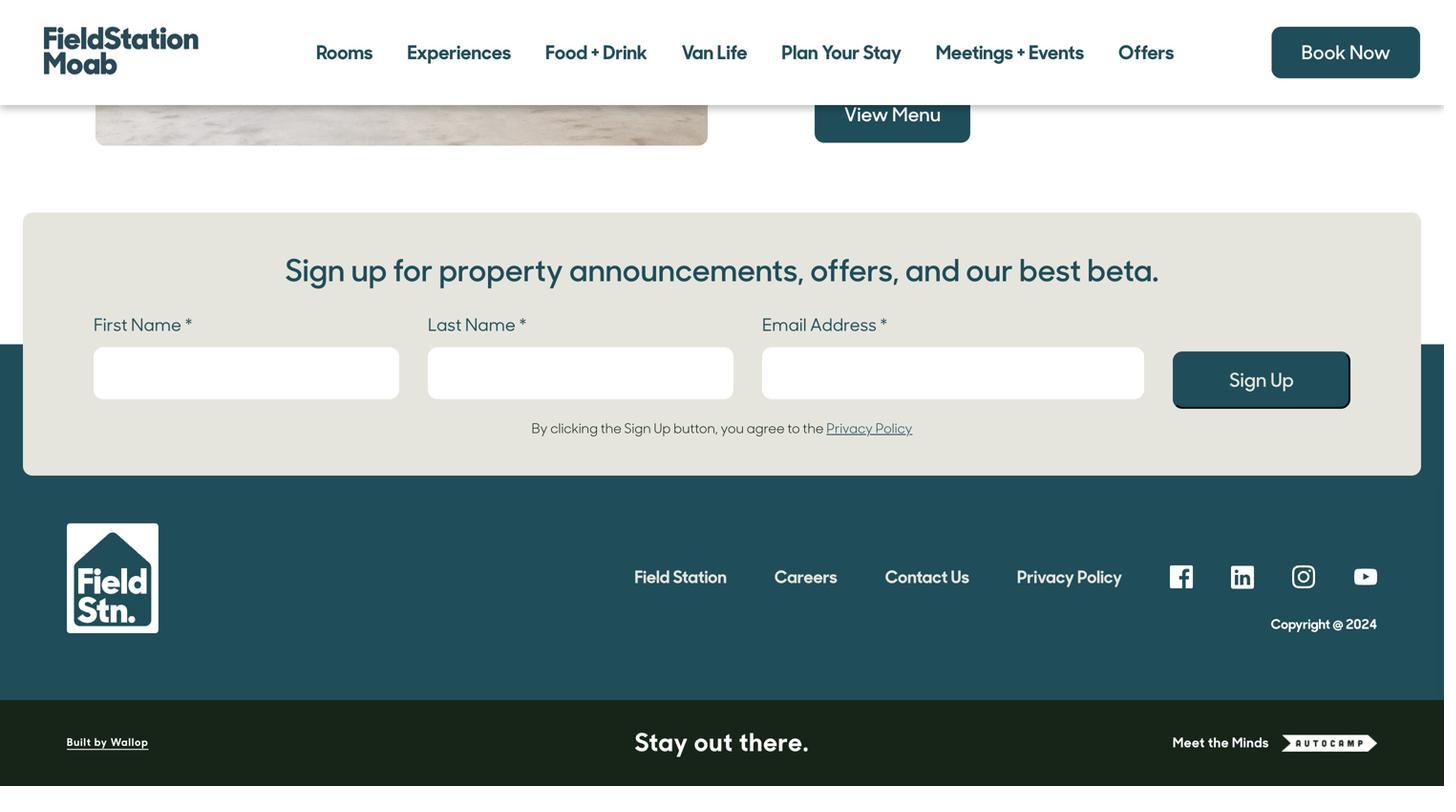 Task type: locate. For each thing, give the bounding box(es) containing it.
policy down email address * email field
[[876, 420, 913, 438]]

offers,
[[810, 250, 899, 291]]

meet the minds
[[1173, 734, 1269, 752]]

stay right your
[[863, 40, 902, 65]]

1 horizontal spatial privacy policy link
[[1017, 566, 1122, 589]]

privacy right to
[[827, 420, 873, 438]]

plan
[[782, 40, 818, 65]]

brand logo image
[[1282, 728, 1377, 759]]

the
[[601, 420, 622, 438], [803, 420, 824, 438], [1208, 734, 1229, 752]]

stay out there.
[[635, 727, 809, 759]]

1 horizontal spatial stay
[[863, 40, 902, 65]]

the right meet
[[1208, 734, 1229, 752]]

* right address
[[880, 314, 888, 336]]

* up first name * text field
[[185, 314, 192, 336]]

linkedin image
[[1231, 566, 1254, 589]]

1 horizontal spatial name
[[465, 314, 516, 336]]

name
[[131, 314, 182, 336], [465, 314, 516, 336]]

book now link
[[1272, 27, 1420, 78]]

2 + from the left
[[1017, 40, 1025, 65]]

view menu link
[[817, 88, 969, 141]]

privacy policy link
[[827, 420, 913, 438], [1017, 566, 1122, 589]]

0 horizontal spatial sign
[[285, 250, 345, 291]]

name right last
[[465, 314, 516, 336]]

field station
[[635, 566, 727, 589]]

0 horizontal spatial the
[[601, 420, 622, 438]]

1 horizontal spatial sign
[[624, 420, 651, 438]]

0 horizontal spatial name
[[131, 314, 182, 336]]

contact us link
[[885, 566, 970, 589]]

+ right food
[[591, 40, 600, 65]]

1 vertical spatial stay
[[635, 727, 689, 759]]

1 vertical spatial sign
[[1230, 368, 1267, 393]]

*
[[185, 314, 192, 336], [519, 314, 527, 336], [880, 314, 888, 336]]

email address *
[[762, 314, 888, 336]]

careers
[[775, 566, 838, 589]]

0 horizontal spatial +
[[591, 40, 600, 65]]

contact
[[885, 566, 948, 589]]

meetings
[[936, 40, 1013, 65]]

events
[[1029, 40, 1084, 65]]

1 horizontal spatial privacy
[[1017, 566, 1074, 589]]

1 horizontal spatial policy
[[1078, 566, 1122, 589]]

stay left out
[[635, 727, 689, 759]]

drink
[[603, 40, 647, 65]]

van
[[682, 40, 714, 65]]

field station link
[[635, 566, 727, 589]]

food + drink
[[546, 40, 647, 65]]

1 * from the left
[[185, 314, 192, 336]]

the right clicking
[[601, 420, 622, 438]]

privacy policy
[[1017, 566, 1122, 589]]

field
[[635, 566, 670, 589]]

rooms link
[[299, 24, 390, 81]]

property
[[439, 250, 563, 291]]

meet
[[1173, 734, 1205, 752]]

privacy
[[827, 420, 873, 438], [1017, 566, 1074, 589]]

offers link
[[1102, 24, 1192, 81]]

your
[[822, 40, 860, 65]]

policy
[[876, 420, 913, 438], [1078, 566, 1122, 589]]

the right to
[[803, 420, 824, 438]]

1 horizontal spatial up
[[1271, 368, 1294, 393]]

out
[[694, 727, 733, 759]]

+
[[591, 40, 600, 65], [1017, 40, 1025, 65]]

built by wallop link
[[67, 736, 149, 750]]

up
[[1271, 368, 1294, 393], [654, 420, 671, 438]]

1 vertical spatial privacy policy link
[[1017, 566, 1122, 589]]

1 horizontal spatial *
[[519, 314, 527, 336]]

us
[[951, 566, 970, 589]]

0 vertical spatial up
[[1271, 368, 1294, 393]]

0 vertical spatial policy
[[876, 420, 913, 438]]

agree
[[747, 420, 785, 438]]

2 horizontal spatial the
[[1208, 734, 1229, 752]]

2024
[[1346, 616, 1377, 633]]

0 horizontal spatial *
[[185, 314, 192, 336]]

stay
[[863, 40, 902, 65], [635, 727, 689, 759]]

our
[[966, 250, 1013, 291]]

privacy right us
[[1017, 566, 1074, 589]]

sign inside "button"
[[1230, 368, 1267, 393]]

for
[[393, 250, 433, 291]]

1 name from the left
[[131, 314, 182, 336]]

name right first
[[131, 314, 182, 336]]

food
[[546, 40, 588, 65]]

first name *
[[94, 314, 192, 336]]

sign
[[285, 250, 345, 291], [1230, 368, 1267, 393], [624, 420, 651, 438]]

0 horizontal spatial privacy policy link
[[827, 420, 913, 438]]

policy left facebook 'icon'
[[1078, 566, 1122, 589]]

1 vertical spatial policy
[[1078, 566, 1122, 589]]

+ for events
[[1017, 40, 1025, 65]]

* down property
[[519, 314, 527, 336]]

sign up
[[1230, 368, 1294, 393]]

first
[[94, 314, 128, 336]]

3 * from the left
[[880, 314, 888, 336]]

Last Name * text field
[[428, 347, 734, 399]]

name for last
[[465, 314, 516, 336]]

1 vertical spatial up
[[654, 420, 671, 438]]

2 name from the left
[[465, 314, 516, 336]]

0 vertical spatial privacy
[[827, 420, 873, 438]]

name for first
[[131, 314, 182, 336]]

now
[[1350, 40, 1391, 65]]

and
[[905, 250, 960, 291]]

by clicking the sign up button, you agree to the privacy policy
[[532, 420, 913, 438]]

2 horizontal spatial sign
[[1230, 368, 1267, 393]]

email
[[762, 314, 807, 336]]

1 + from the left
[[591, 40, 600, 65]]

sign up for property announcements, offers, and our best beta.
[[285, 250, 1159, 291]]

1 vertical spatial privacy
[[1017, 566, 1074, 589]]

0 vertical spatial sign
[[285, 250, 345, 291]]

2 horizontal spatial *
[[880, 314, 888, 336]]

+ left events
[[1017, 40, 1025, 65]]

0 horizontal spatial stay
[[635, 727, 689, 759]]

Email Address * email field
[[762, 347, 1144, 399]]

announcements,
[[569, 250, 804, 291]]

0 vertical spatial stay
[[863, 40, 902, 65]]

stay inside the plan your stay link
[[863, 40, 902, 65]]

1 horizontal spatial +
[[1017, 40, 1025, 65]]

copyright @ 2024
[[1271, 616, 1377, 633]]

meetings + events
[[936, 40, 1084, 65]]

2 * from the left
[[519, 314, 527, 336]]

built by wallop
[[67, 736, 149, 750]]



Task type: vqa. For each thing, say whether or not it's contained in the screenshot.
middle 'Now'
no



Task type: describe. For each thing, give the bounding box(es) containing it.
plan your stay link
[[765, 24, 919, 81]]

* for first name *
[[185, 314, 192, 336]]

you
[[721, 420, 744, 438]]

0 horizontal spatial privacy
[[827, 420, 873, 438]]

contact us
[[885, 566, 970, 589]]

best
[[1019, 250, 1081, 291]]

beta.
[[1087, 250, 1159, 291]]

sign up button
[[1173, 352, 1351, 409]]

life
[[717, 40, 747, 65]]

sign for sign up for property announcements, offers, and our best beta.
[[285, 250, 345, 291]]

meet the minds link
[[1173, 728, 1377, 759]]

sign for sign up
[[1230, 368, 1267, 393]]

view
[[844, 102, 889, 127]]

0 vertical spatial privacy policy link
[[827, 420, 913, 438]]

youtube image
[[1354, 569, 1377, 586]]

copyright
[[1271, 616, 1330, 633]]

van life
[[682, 40, 747, 65]]

minds
[[1232, 734, 1269, 752]]

offers
[[1119, 40, 1174, 65]]

station
[[673, 566, 727, 589]]

experiences
[[407, 40, 511, 65]]

* for last name *
[[519, 314, 527, 336]]

First Name * text field
[[94, 347, 399, 399]]

0 horizontal spatial policy
[[876, 420, 913, 438]]

careers link
[[775, 566, 838, 589]]

clicking
[[550, 420, 598, 438]]

address
[[810, 314, 877, 336]]

built
[[67, 736, 92, 750]]

+ for drink
[[591, 40, 600, 65]]

rooms
[[316, 40, 373, 65]]

to
[[788, 420, 800, 438]]

facebook image
[[1170, 566, 1193, 590]]

by
[[532, 420, 548, 438]]

0 horizontal spatial up
[[654, 420, 671, 438]]

@
[[1333, 616, 1343, 633]]

wallop
[[111, 736, 149, 750]]

van life link
[[665, 24, 765, 81]]

book
[[1302, 40, 1346, 65]]

experiences link
[[390, 24, 528, 81]]

plan your stay
[[782, 40, 902, 65]]

field station logo image
[[67, 524, 159, 633]]

last name *
[[428, 314, 527, 336]]

up inside "button"
[[1271, 368, 1294, 393]]

1 horizontal spatial the
[[803, 420, 824, 438]]

there.
[[739, 727, 809, 759]]

last
[[428, 314, 462, 336]]

* for email address *
[[880, 314, 888, 336]]

book now
[[1302, 40, 1391, 65]]

meetings + events link
[[919, 24, 1102, 81]]

by
[[94, 736, 108, 750]]

2 vertical spatial sign
[[624, 420, 651, 438]]

instagram image
[[1292, 566, 1316, 590]]

button,
[[674, 420, 718, 438]]

food + drink link
[[528, 24, 665, 81]]

view menu
[[844, 102, 941, 127]]

up
[[351, 250, 387, 291]]

menu
[[892, 102, 941, 127]]



